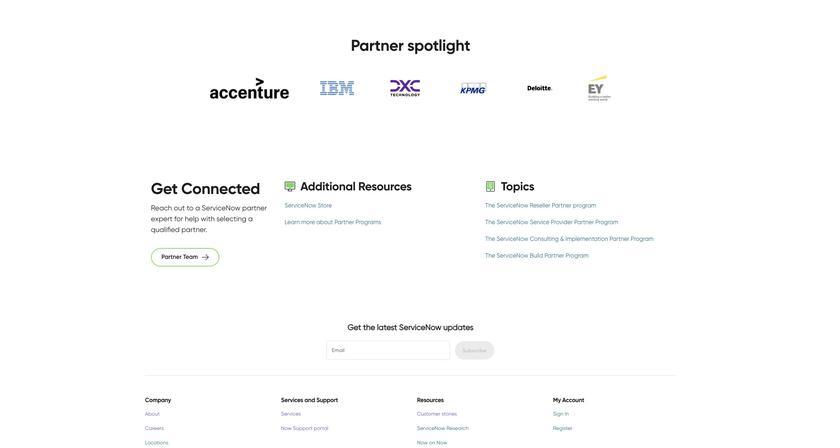 Task type: locate. For each thing, give the bounding box(es) containing it.
sign in link
[[553, 410, 674, 418]]

company
[[145, 396, 171, 404]]

updates
[[444, 323, 474, 332]]

services link
[[281, 410, 402, 418]]

support right and
[[317, 396, 338, 404]]

servicenow research link
[[417, 425, 538, 432]]

now on now
[[417, 440, 447, 446]]

careers
[[145, 425, 164, 431]]

now support portal link
[[281, 425, 402, 432]]

services left and
[[281, 396, 303, 404]]

1 horizontal spatial now
[[417, 440, 428, 446]]

1 vertical spatial servicenow
[[417, 425, 445, 431]]

now for now on now
[[417, 440, 428, 446]]

0 vertical spatial services
[[281, 396, 303, 404]]

1 vertical spatial support
[[293, 425, 313, 431]]

and
[[305, 396, 315, 404]]

account
[[562, 396, 584, 404]]

locations
[[145, 440, 168, 446]]

1 horizontal spatial support
[[317, 396, 338, 404]]

servicenow inside "link"
[[417, 425, 445, 431]]

support
[[317, 396, 338, 404], [293, 425, 313, 431]]

1 vertical spatial services
[[281, 411, 301, 417]]

customer stories link
[[417, 410, 538, 418]]

about link
[[145, 410, 265, 418]]

now support portal
[[281, 425, 328, 431]]

2 services from the top
[[281, 411, 301, 417]]

sign
[[553, 411, 564, 417]]

now on now link
[[417, 439, 538, 447]]

latest
[[377, 323, 397, 332]]

resources
[[417, 396, 444, 404]]

0 horizontal spatial now
[[281, 425, 292, 431]]

customer
[[417, 411, 441, 417]]

now
[[281, 425, 292, 431], [417, 440, 428, 446], [437, 440, 447, 446]]

support left portal
[[293, 425, 313, 431]]

research
[[447, 425, 469, 431]]

servicenow
[[399, 323, 442, 332], [417, 425, 445, 431]]

services up the now support portal at left bottom
[[281, 411, 301, 417]]

Email text field
[[327, 341, 450, 360]]

1 services from the top
[[281, 396, 303, 404]]

services and support
[[281, 396, 338, 404]]

about
[[145, 411, 160, 417]]

the
[[363, 323, 375, 332]]

services
[[281, 396, 303, 404], [281, 411, 301, 417]]

0 horizontal spatial support
[[293, 425, 313, 431]]

subscribe
[[463, 347, 487, 354]]

services for services
[[281, 411, 301, 417]]



Task type: describe. For each thing, give the bounding box(es) containing it.
stories
[[442, 411, 457, 417]]

2 horizontal spatial now
[[437, 440, 447, 446]]

get
[[348, 323, 361, 332]]

locations link
[[145, 439, 265, 447]]

servicenow research
[[417, 425, 469, 431]]

get the latest servicenow updates
[[348, 323, 474, 332]]

register
[[553, 425, 573, 431]]

support inside now support portal link
[[293, 425, 313, 431]]

0 vertical spatial support
[[317, 396, 338, 404]]

in
[[565, 411, 569, 417]]

0 vertical spatial servicenow
[[399, 323, 442, 332]]

customer stories
[[417, 411, 457, 417]]

careers link
[[145, 425, 265, 432]]

my
[[553, 396, 561, 404]]

portal
[[314, 425, 328, 431]]

on
[[429, 440, 435, 446]]

sign in
[[553, 411, 569, 417]]

my account
[[553, 396, 584, 404]]

services for services and support
[[281, 396, 303, 404]]

now for now support portal
[[281, 425, 292, 431]]

subscribe button
[[455, 341, 495, 360]]

register link
[[553, 425, 674, 432]]



Task type: vqa. For each thing, say whether or not it's contained in the screenshot.
- corresponding to España - Español
no



